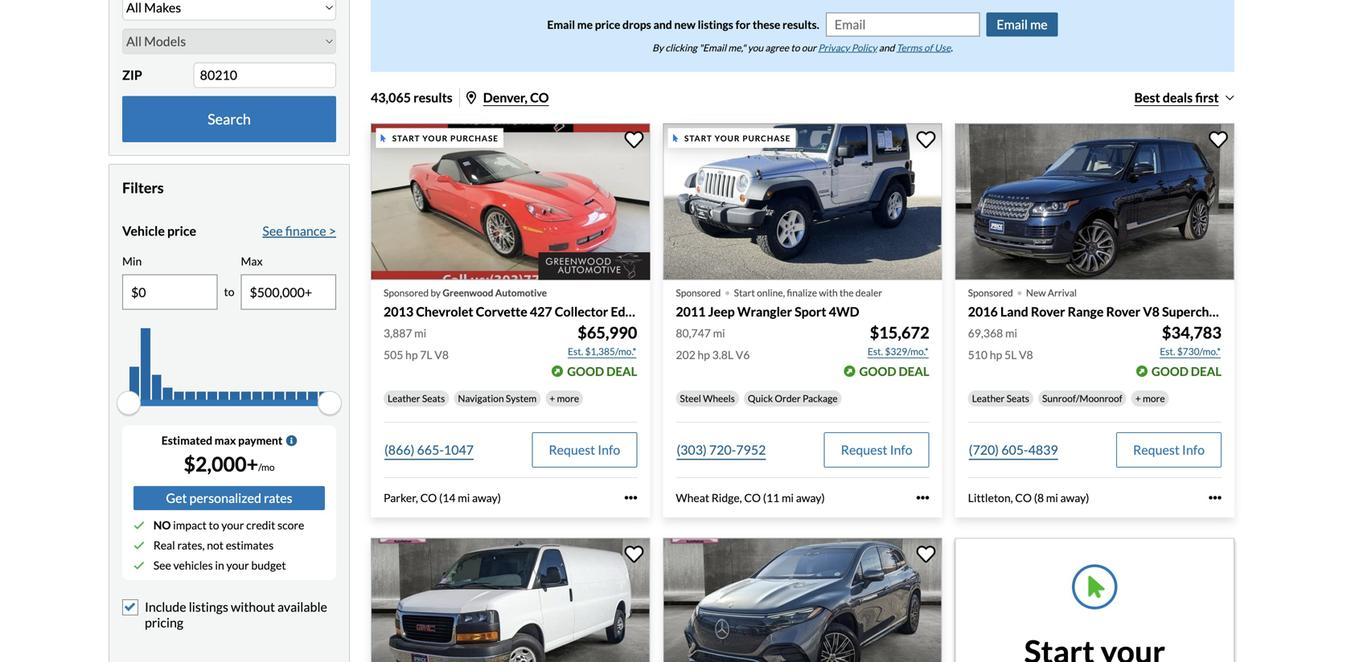 Task type: vqa. For each thing, say whether or not it's contained in the screenshot.
News
no



Task type: describe. For each thing, give the bounding box(es) containing it.
est. $1,385/mo.* button
[[567, 344, 637, 360]]

co for littleton,
[[1015, 491, 1032, 505]]

request info for $15,672
[[841, 442, 912, 458]]

good for $34,783
[[1151, 364, 1188, 379]]

convertible
[[680, 304, 748, 320]]

deal for $34,783
[[1191, 364, 1222, 379]]

rates
[[264, 491, 292, 506]]

v8 for ·
[[1019, 348, 1033, 362]]

good for $65,990
[[567, 364, 604, 379]]

by
[[652, 42, 664, 53]]

wheat
[[676, 491, 709, 505]]

supercharged
[[1162, 304, 1242, 320]]

0 horizontal spatial to
[[209, 519, 219, 532]]

vehicles
[[173, 559, 213, 573]]

0 horizontal spatial and
[[653, 18, 672, 31]]

est. for $15,672
[[868, 346, 883, 357]]

Min field
[[123, 276, 217, 309]]

arrival
[[1048, 287, 1077, 299]]

search
[[208, 110, 251, 128]]

real
[[153, 539, 175, 553]]

of
[[924, 42, 933, 53]]

mi right (8
[[1046, 491, 1058, 505]]

(720) 605-4839 button
[[968, 433, 1059, 468]]

2011
[[676, 304, 706, 320]]

payment
[[238, 434, 282, 448]]

est. $730/mo.* button
[[1159, 344, 1222, 360]]

budget
[[251, 559, 286, 573]]

search button
[[122, 96, 336, 142]]

(866)
[[384, 442, 415, 458]]

start your purchase for ·
[[684, 133, 791, 143]]

co for denver,
[[530, 90, 549, 105]]

hp for $65,990
[[405, 348, 418, 362]]

wrangler
[[737, 304, 792, 320]]

.
[[951, 42, 953, 53]]

jeep
[[708, 304, 735, 320]]

denver, co
[[483, 90, 549, 105]]

1 check image from the top
[[133, 520, 145, 531]]

sponsored for $15,672
[[676, 287, 721, 299]]

for
[[735, 18, 750, 31]]

2016
[[968, 304, 998, 320]]

torch red 2013 chevrolet corvette 427 collector edition 1sc convertible rwd convertible rear-wheel drive manual image
[[371, 123, 650, 280]]

parker,
[[384, 491, 418, 505]]

$65,990
[[578, 323, 637, 342]]

co left (11
[[744, 491, 761, 505]]

rwd
[[750, 304, 782, 320]]

get
[[166, 491, 187, 506]]

leather seats for ·
[[972, 393, 1029, 404]]

quick
[[748, 393, 773, 404]]

1 vertical spatial and
[[879, 42, 895, 53]]

you
[[748, 42, 763, 53]]

665-
[[417, 442, 444, 458]]

package
[[803, 393, 838, 404]]

427
[[530, 304, 552, 320]]

2 rover from the left
[[1106, 304, 1140, 320]]

+ for ·
[[1135, 393, 1141, 404]]

720-
[[709, 442, 736, 458]]

land
[[1000, 304, 1028, 320]]

2 check image from the top
[[133, 540, 145, 552]]

sponsored · new arrival 2016 land rover range rover v8 supercharged 4wd
[[968, 277, 1275, 320]]

est. $329/mo.* button
[[867, 344, 929, 360]]

loire blue 2016 land rover range rover v8 supercharged 4wd suv / crossover all-wheel drive 8-speed automatic image
[[955, 123, 1234, 280]]

/mo
[[258, 462, 275, 473]]

mouse pointer image
[[381, 134, 386, 142]]

$2,000+
[[184, 452, 258, 477]]

your right mouse pointer icon
[[715, 133, 740, 143]]

80,747
[[676, 326, 711, 340]]

>
[[329, 223, 336, 239]]

start for ·
[[684, 133, 712, 143]]

with
[[819, 287, 838, 299]]

agree
[[765, 42, 789, 53]]

request info button for $65,990
[[532, 433, 637, 468]]

0 vertical spatial listings
[[698, 18, 733, 31]]

info for $34,783
[[1182, 442, 1205, 458]]

(866) 665-1047 button
[[384, 433, 475, 468]]

505
[[384, 348, 403, 362]]

policy
[[851, 42, 877, 53]]

(303) 720-7952 button
[[676, 433, 767, 468]]

request info for $65,990
[[549, 442, 620, 458]]

info for $15,672
[[890, 442, 912, 458]]

finance
[[285, 223, 326, 239]]

mi inside the 3,887 mi 505 hp 7l v8
[[414, 326, 426, 340]]

email for email me
[[997, 16, 1028, 32]]

get personalized rates
[[166, 491, 292, 506]]

greenwood
[[443, 287, 493, 299]]

automotive
[[495, 287, 547, 299]]

mouse pointer image
[[673, 134, 678, 142]]

your up estimates
[[221, 519, 244, 532]]

no impact to your credit score
[[153, 519, 304, 532]]

v8 for greenwood automotive
[[434, 348, 449, 362]]

quick order package
[[748, 393, 838, 404]]

away) for ·
[[1060, 491, 1089, 505]]

not
[[207, 539, 224, 553]]

by
[[431, 287, 441, 299]]

more for greenwood automotive
[[557, 393, 579, 404]]

edition
[[611, 304, 652, 320]]

more for ·
[[1143, 393, 1165, 404]]

mi right (14
[[458, 491, 470, 505]]

ellipsis h image for greenwood automotive
[[624, 492, 637, 505]]

get personalized rates button
[[133, 487, 325, 511]]

5l
[[1004, 348, 1017, 362]]

(11
[[763, 491, 779, 505]]

(866) 665-1047
[[384, 442, 474, 458]]

$34,783 est. $730/mo.*
[[1160, 323, 1222, 357]]

map marker alt image
[[466, 91, 476, 104]]

estimates
[[226, 539, 274, 553]]

info for $65,990
[[598, 442, 620, 458]]

$34,783
[[1162, 323, 1222, 342]]

good deal for $15,672
[[859, 364, 929, 379]]

sunroof/moonroof
[[1042, 393, 1122, 404]]

wheels
[[703, 393, 735, 404]]

1047
[[444, 442, 474, 458]]

steel wheels
[[680, 393, 735, 404]]

check image
[[133, 560, 145, 572]]

see finance > link
[[262, 221, 336, 241]]

your down results
[[422, 133, 448, 143]]

3,887
[[384, 326, 412, 340]]

mi inside 80,747 mi 202 hp 3.8l v6
[[713, 326, 725, 340]]

"email
[[699, 42, 726, 53]]

sponsored for $34,783
[[968, 287, 1013, 299]]

43,065 results
[[371, 90, 453, 105]]

43,065
[[371, 90, 411, 105]]

navigation system
[[458, 393, 537, 404]]

denver, co button
[[466, 90, 549, 105]]

seats for ·
[[1006, 393, 1029, 404]]

me,"
[[728, 42, 746, 53]]

(720) 605-4839
[[969, 442, 1058, 458]]

see vehicles in your budget
[[153, 559, 286, 573]]

(8
[[1034, 491, 1044, 505]]

include listings without available pricing
[[145, 600, 327, 631]]



Task type: locate. For each thing, give the bounding box(es) containing it.
est. for $34,783
[[1160, 346, 1175, 357]]

0 horizontal spatial listings
[[189, 600, 228, 615]]

est. inside '$65,990 est. $1,385/mo.*'
[[568, 346, 583, 357]]

4839
[[1028, 442, 1058, 458]]

1 vertical spatial to
[[224, 285, 234, 299]]

results
[[413, 90, 453, 105]]

hp inside the 69,368 mi 510 hp 5l v8
[[990, 348, 1002, 362]]

2 leather seats from the left
[[972, 393, 1029, 404]]

0 horizontal spatial start your purchase
[[392, 133, 499, 143]]

start for by
[[392, 133, 420, 143]]

sponsored up 2013
[[384, 287, 429, 299]]

2 away) from the left
[[796, 491, 825, 505]]

4wd right supercharged
[[1244, 304, 1275, 320]]

2 seats from the left
[[1006, 393, 1029, 404]]

check image up check icon
[[133, 540, 145, 552]]

0 horizontal spatial leather seats
[[388, 393, 445, 404]]

parker, co (14 mi away)
[[384, 491, 501, 505]]

(720)
[[969, 442, 999, 458]]

0 horizontal spatial purchase
[[450, 133, 499, 143]]

1 purchase from the left
[[450, 133, 499, 143]]

1 + from the left
[[549, 393, 555, 404]]

1 horizontal spatial me
[[1030, 16, 1048, 32]]

1 horizontal spatial ellipsis h image
[[916, 492, 929, 505]]

start inside sponsored · start online, finalize with the dealer 2011 jeep wrangler sport 4wd
[[734, 287, 755, 299]]

3 sponsored from the left
[[968, 287, 1013, 299]]

sponsored up 2016
[[968, 287, 1013, 299]]

· inside sponsored · new arrival 2016 land rover range rover v8 supercharged 4wd
[[1016, 277, 1023, 306]]

+ more for ·
[[1135, 393, 1165, 404]]

1 leather seats from the left
[[388, 393, 445, 404]]

sport
[[795, 304, 826, 320]]

1 horizontal spatial rover
[[1106, 304, 1140, 320]]

request info button
[[532, 433, 637, 468], [824, 433, 929, 468], [1116, 433, 1222, 468]]

1 good deal from the left
[[567, 364, 637, 379]]

+ more down est. $730/mo.* button
[[1135, 393, 1165, 404]]

and left new on the top of the page
[[653, 18, 672, 31]]

80,747 mi 202 hp 3.8l v6
[[676, 326, 750, 362]]

start your purchase right mouse pointer icon
[[684, 133, 791, 143]]

1 seats from the left
[[422, 393, 445, 404]]

1 horizontal spatial leather
[[972, 393, 1005, 404]]

2 good deal from the left
[[859, 364, 929, 379]]

start right mouse pointer icon
[[684, 133, 712, 143]]

0 horizontal spatial + more
[[549, 393, 579, 404]]

est. inside "$34,783 est. $730/mo.*"
[[1160, 346, 1175, 357]]

3 info from the left
[[1182, 442, 1205, 458]]

1 4wd from the left
[[829, 304, 859, 320]]

me for email me price drops and new listings for these results.
[[577, 18, 593, 31]]

2 good from the left
[[859, 364, 896, 379]]

1 horizontal spatial +
[[1135, 393, 1141, 404]]

2 leather from the left
[[972, 393, 1005, 404]]

1 horizontal spatial deal
[[899, 364, 929, 379]]

0 horizontal spatial away)
[[472, 491, 501, 505]]

sponsored
[[384, 287, 429, 299], [676, 287, 721, 299], [968, 287, 1013, 299]]

listings right include
[[189, 600, 228, 615]]

2 horizontal spatial est.
[[1160, 346, 1175, 357]]

dealer
[[855, 287, 882, 299]]

202
[[676, 348, 695, 362]]

0 horizontal spatial rover
[[1031, 304, 1065, 320]]

0 horizontal spatial see
[[153, 559, 171, 573]]

these
[[753, 18, 780, 31]]

finalize
[[787, 287, 817, 299]]

1 horizontal spatial more
[[1143, 393, 1165, 404]]

pricing
[[145, 615, 183, 631]]

1 good from the left
[[567, 364, 604, 379]]

email for email me price drops and new listings for these results.
[[547, 18, 575, 31]]

leather
[[388, 393, 420, 404], [972, 393, 1005, 404]]

good deal for $34,783
[[1151, 364, 1222, 379]]

hp right 202
[[698, 348, 710, 362]]

see
[[262, 223, 283, 239], [153, 559, 171, 573]]

2 horizontal spatial request
[[1133, 442, 1180, 458]]

4wd down the
[[829, 304, 859, 320]]

deal for $65,990
[[606, 364, 637, 379]]

listings
[[698, 18, 733, 31], [189, 600, 228, 615]]

1 ellipsis h image from the left
[[624, 492, 637, 505]]

$15,672 est. $329/mo.*
[[868, 323, 929, 357]]

2 ellipsis h image from the left
[[916, 492, 929, 505]]

1 vertical spatial price
[[167, 223, 196, 239]]

sponsored inside sponsored · new arrival 2016 land rover range rover v8 supercharged 4wd
[[968, 287, 1013, 299]]

0 horizontal spatial request info
[[549, 442, 620, 458]]

v8 inside the 3,887 mi 505 hp 7l v8
[[434, 348, 449, 362]]

0 horizontal spatial +
[[549, 393, 555, 404]]

request info button for $34,783
[[1116, 433, 1222, 468]]

2 vertical spatial to
[[209, 519, 219, 532]]

est. left $1,385/mo.*
[[568, 346, 583, 357]]

2 sponsored from the left
[[676, 287, 721, 299]]

1 horizontal spatial ·
[[1016, 277, 1023, 306]]

new
[[1026, 287, 1046, 299]]

1 horizontal spatial to
[[224, 285, 234, 299]]

3 away) from the left
[[1060, 491, 1089, 505]]

1 est. from the left
[[568, 346, 583, 357]]

me inside button
[[1030, 16, 1048, 32]]

1 horizontal spatial purchase
[[743, 133, 791, 143]]

1 request info from the left
[[549, 442, 620, 458]]

more right "system"
[[557, 393, 579, 404]]

see finance >
[[262, 223, 336, 239]]

clicking
[[665, 42, 697, 53]]

3 good from the left
[[1151, 364, 1188, 379]]

min
[[122, 254, 142, 268]]

0 horizontal spatial more
[[557, 393, 579, 404]]

request for $15,672
[[841, 442, 887, 458]]

in
[[215, 559, 224, 573]]

to up real rates, not estimates
[[209, 519, 219, 532]]

see for see finance >
[[262, 223, 283, 239]]

mi inside the 69,368 mi 510 hp 5l v8
[[1005, 326, 1017, 340]]

to
[[791, 42, 800, 53], [224, 285, 234, 299], [209, 519, 219, 532]]

rover
[[1031, 304, 1065, 320], [1106, 304, 1140, 320]]

1 start your purchase from the left
[[392, 133, 499, 143]]

· inside sponsored · start online, finalize with the dealer 2011 jeep wrangler sport 4wd
[[724, 277, 731, 306]]

deal down $329/mo.*
[[899, 364, 929, 379]]

away) right (8
[[1060, 491, 1089, 505]]

1 horizontal spatial request
[[841, 442, 887, 458]]

2 4wd from the left
[[1244, 304, 1275, 320]]

good deal for $65,990
[[567, 364, 637, 379]]

sponsored up 2011
[[676, 287, 721, 299]]

0 horizontal spatial price
[[167, 223, 196, 239]]

$730/mo.*
[[1177, 346, 1221, 357]]

check image
[[133, 520, 145, 531], [133, 540, 145, 552]]

request for $34,783
[[1133, 442, 1180, 458]]

0 horizontal spatial email
[[547, 18, 575, 31]]

2 + more from the left
[[1135, 393, 1165, 404]]

Max field
[[242, 276, 335, 309]]

2 horizontal spatial start
[[734, 287, 755, 299]]

hp left 7l
[[405, 348, 418, 362]]

0 vertical spatial check image
[[133, 520, 145, 531]]

ellipsis h image
[[624, 492, 637, 505], [916, 492, 929, 505]]

0 horizontal spatial good deal
[[567, 364, 637, 379]]

mi right (11
[[782, 491, 794, 505]]

3 request info from the left
[[1133, 442, 1205, 458]]

510
[[968, 348, 988, 362]]

vehicle price
[[122, 223, 196, 239]]

1 + more from the left
[[549, 393, 579, 404]]

0 horizontal spatial ·
[[724, 277, 731, 306]]

v8 inside sponsored · new arrival 2016 land rover range rover v8 supercharged 4wd
[[1143, 304, 1160, 320]]

0 horizontal spatial good
[[567, 364, 604, 379]]

sponsored inside sponsored by greenwood automotive 2013 chevrolet corvette 427 collector edition 1sc convertible rwd
[[384, 287, 429, 299]]

1 horizontal spatial good deal
[[859, 364, 929, 379]]

greenwood automotive image
[[538, 252, 650, 280]]

· for $15,672
[[724, 277, 731, 306]]

1 hp from the left
[[405, 348, 418, 362]]

2 deal from the left
[[899, 364, 929, 379]]

1sc
[[654, 304, 677, 320]]

0 horizontal spatial start
[[392, 133, 420, 143]]

ellipsis h image
[[1209, 492, 1222, 505]]

0 horizontal spatial seats
[[422, 393, 445, 404]]

v6
[[736, 348, 750, 362]]

1 info from the left
[[598, 442, 620, 458]]

+
[[549, 393, 555, 404], [1135, 393, 1141, 404]]

start your purchase for greenwood automotive
[[392, 133, 499, 143]]

steel
[[680, 393, 701, 404]]

figure
[[129, 329, 330, 402]]

navigation
[[458, 393, 504, 404]]

mi down "jeep"
[[713, 326, 725, 340]]

hp inside the 3,887 mi 505 hp 7l v8
[[405, 348, 418, 362]]

1 request from the left
[[549, 442, 595, 458]]

2 horizontal spatial deal
[[1191, 364, 1222, 379]]

2 · from the left
[[1016, 277, 1023, 306]]

deal
[[606, 364, 637, 379], [899, 364, 929, 379], [1191, 364, 1222, 379]]

1 horizontal spatial v8
[[1019, 348, 1033, 362]]

credit
[[246, 519, 275, 532]]

(303)
[[677, 442, 707, 458]]

· for $34,783
[[1016, 277, 1023, 306]]

2 horizontal spatial request info
[[1133, 442, 1205, 458]]

2 horizontal spatial away)
[[1060, 491, 1089, 505]]

purchase
[[450, 133, 499, 143], [743, 133, 791, 143]]

good down est. $1,385/mo.* button
[[567, 364, 604, 379]]

sponsored · start online, finalize with the dealer 2011 jeep wrangler sport 4wd
[[676, 277, 882, 320]]

1 · from the left
[[724, 277, 731, 306]]

0 horizontal spatial sponsored
[[384, 287, 429, 299]]

1 vertical spatial listings
[[189, 600, 228, 615]]

email inside button
[[997, 16, 1028, 32]]

4wd inside sponsored · start online, finalize with the dealer 2011 jeep wrangler sport 4wd
[[829, 304, 859, 320]]

deal down $1,385/mo.*
[[606, 364, 637, 379]]

ZIP telephone field
[[194, 62, 336, 88]]

rover down new
[[1031, 304, 1065, 320]]

1 horizontal spatial listings
[[698, 18, 733, 31]]

good down est. $730/mo.* button
[[1151, 364, 1188, 379]]

hp inside 80,747 mi 202 hp 3.8l v6
[[698, 348, 710, 362]]

selenite grey metallic 2023 mercedes-benz eqs suv 580 4matic awd suv / crossover all-wheel drive automatic image
[[663, 538, 942, 663]]

seats for by
[[422, 393, 445, 404]]

Email email field
[[827, 13, 979, 36]]

good deal down est. $1,385/mo.* button
[[567, 364, 637, 379]]

69,368 mi 510 hp 5l v8
[[968, 326, 1033, 362]]

more
[[557, 393, 579, 404], [1143, 393, 1165, 404]]

1 horizontal spatial start your purchase
[[684, 133, 791, 143]]

see for see vehicles in your budget
[[153, 559, 171, 573]]

price left drops on the top left
[[595, 18, 620, 31]]

· left new
[[1016, 277, 1023, 306]]

terms
[[896, 42, 922, 53]]

hp for $34,783
[[990, 348, 1002, 362]]

2 request info from the left
[[841, 442, 912, 458]]

1 horizontal spatial see
[[262, 223, 283, 239]]

0 horizontal spatial info
[[598, 442, 620, 458]]

2 start your purchase from the left
[[684, 133, 791, 143]]

est. inside $15,672 est. $329/mo.*
[[868, 346, 883, 357]]

1 horizontal spatial good
[[859, 364, 896, 379]]

range
[[1068, 304, 1104, 320]]

email me
[[997, 16, 1048, 32]]

0 horizontal spatial request info button
[[532, 433, 637, 468]]

mi up 7l
[[414, 326, 426, 340]]

1 horizontal spatial price
[[595, 18, 620, 31]]

and right policy
[[879, 42, 895, 53]]

+ more right "system"
[[549, 393, 579, 404]]

2 horizontal spatial v8
[[1143, 304, 1160, 320]]

0 vertical spatial to
[[791, 42, 800, 53]]

0 horizontal spatial est.
[[568, 346, 583, 357]]

0 vertical spatial and
[[653, 18, 672, 31]]

2 horizontal spatial to
[[791, 42, 800, 53]]

away) for greenwood automotive
[[472, 491, 501, 505]]

chevrolet
[[416, 304, 473, 320]]

$15,672
[[870, 323, 929, 342]]

leather down "505"
[[388, 393, 420, 404]]

impact
[[173, 519, 207, 532]]

0 horizontal spatial hp
[[405, 348, 418, 362]]

1 horizontal spatial and
[[879, 42, 895, 53]]

to left max field
[[224, 285, 234, 299]]

co for parker,
[[420, 491, 437, 505]]

·
[[724, 277, 731, 306], [1016, 277, 1023, 306]]

2 horizontal spatial good
[[1151, 364, 1188, 379]]

1 horizontal spatial est.
[[868, 346, 883, 357]]

me for email me
[[1030, 16, 1048, 32]]

rover right range
[[1106, 304, 1140, 320]]

3,887 mi 505 hp 7l v8
[[384, 326, 449, 362]]

drops
[[622, 18, 651, 31]]

listings up "email
[[698, 18, 733, 31]]

0 horizontal spatial 4wd
[[829, 304, 859, 320]]

3 request from the left
[[1133, 442, 1180, 458]]

2 hp from the left
[[698, 348, 710, 362]]

leather down the 510
[[972, 393, 1005, 404]]

2 purchase from the left
[[743, 133, 791, 143]]

start your purchase
[[392, 133, 499, 143], [684, 133, 791, 143]]

online,
[[757, 287, 785, 299]]

leather seats down 7l
[[388, 393, 445, 404]]

info circle image
[[286, 435, 297, 447]]

sponsored by greenwood automotive 2013 chevrolet corvette 427 collector edition 1sc convertible rwd
[[384, 287, 782, 320]]

max
[[215, 434, 236, 448]]

est.
[[568, 346, 583, 357], [868, 346, 883, 357], [1160, 346, 1175, 357]]

co right denver,
[[530, 90, 549, 105]]

1 vertical spatial check image
[[133, 540, 145, 552]]

see down real
[[153, 559, 171, 573]]

0 horizontal spatial deal
[[606, 364, 637, 379]]

your
[[422, 133, 448, 143], [715, 133, 740, 143], [221, 519, 244, 532], [226, 559, 249, 573]]

request info for $34,783
[[1133, 442, 1205, 458]]

corvette
[[476, 304, 527, 320]]

1 vertical spatial see
[[153, 559, 171, 573]]

leather for ·
[[972, 393, 1005, 404]]

+ for greenwood automotive
[[549, 393, 555, 404]]

0 horizontal spatial ellipsis h image
[[624, 492, 637, 505]]

me
[[1030, 16, 1048, 32], [577, 18, 593, 31]]

good deal down est. $329/mo.* button
[[859, 364, 929, 379]]

$2,000+ /mo
[[184, 452, 275, 477]]

good for $15,672
[[859, 364, 896, 379]]

· right 2011
[[724, 277, 731, 306]]

2 info from the left
[[890, 442, 912, 458]]

3 request info button from the left
[[1116, 433, 1222, 468]]

$65,990 est. $1,385/mo.*
[[568, 323, 637, 357]]

2 horizontal spatial good deal
[[1151, 364, 1222, 379]]

to left our
[[791, 42, 800, 53]]

4wd inside sponsored · new arrival 2016 land rover range rover v8 supercharged 4wd
[[1244, 304, 1275, 320]]

$329/mo.*
[[885, 346, 929, 357]]

2013
[[384, 304, 413, 320]]

hp left 5l
[[990, 348, 1002, 362]]

leather seats for by
[[388, 393, 445, 404]]

ellipsis h image for ·
[[916, 492, 929, 505]]

leather seats down 5l
[[972, 393, 1029, 404]]

available
[[277, 600, 327, 615]]

start left online,
[[734, 287, 755, 299]]

away) right (11
[[796, 491, 825, 505]]

1 horizontal spatial request info button
[[824, 433, 929, 468]]

1 horizontal spatial hp
[[698, 348, 710, 362]]

start right mouse pointer image on the left of the page
[[392, 133, 420, 143]]

real rates, not estimates
[[153, 539, 274, 553]]

your right in at the bottom of page
[[226, 559, 249, 573]]

1 deal from the left
[[606, 364, 637, 379]]

est. down $15,672
[[868, 346, 883, 357]]

1 rover from the left
[[1031, 304, 1065, 320]]

bright silver metallic clearcoat 2011 jeep wrangler sport 4wd suv / crossover four-wheel drive 6-speed manual image
[[663, 123, 942, 280]]

check image left no
[[133, 520, 145, 531]]

deal down the $730/mo.*
[[1191, 364, 1222, 379]]

listings inside include listings without available pricing
[[189, 600, 228, 615]]

see left finance
[[262, 223, 283, 239]]

sponsored for $65,990
[[384, 287, 429, 299]]

1 horizontal spatial sponsored
[[676, 287, 721, 299]]

ellipsis h image left wheat
[[624, 492, 637, 505]]

request for $65,990
[[549, 442, 595, 458]]

personalized
[[189, 491, 261, 506]]

deal for $15,672
[[899, 364, 929, 379]]

1 more from the left
[[557, 393, 579, 404]]

email me price drops and new listings for these results.
[[547, 18, 819, 31]]

+ right sunroof/moonroof
[[1135, 393, 1141, 404]]

v8 right 5l
[[1019, 348, 1033, 362]]

1 horizontal spatial email
[[997, 16, 1028, 32]]

est. for $65,990
[[568, 346, 583, 357]]

3 est. from the left
[[1160, 346, 1175, 357]]

0 horizontal spatial leather
[[388, 393, 420, 404]]

denver,
[[483, 90, 528, 105]]

collector
[[555, 304, 608, 320]]

1 horizontal spatial request info
[[841, 442, 912, 458]]

request
[[549, 442, 595, 458], [841, 442, 887, 458], [1133, 442, 1180, 458]]

co left (14
[[420, 491, 437, 505]]

+ right "system"
[[549, 393, 555, 404]]

hp
[[405, 348, 418, 362], [698, 348, 710, 362], [990, 348, 1002, 362]]

email me button
[[986, 12, 1058, 36]]

good deal down est. $730/mo.* button
[[1151, 364, 1222, 379]]

7l
[[420, 348, 432, 362]]

0 vertical spatial price
[[595, 18, 620, 31]]

co left (8
[[1015, 491, 1032, 505]]

1 horizontal spatial away)
[[796, 491, 825, 505]]

1 away) from the left
[[472, 491, 501, 505]]

1 horizontal spatial + more
[[1135, 393, 1165, 404]]

v8 inside the 69,368 mi 510 hp 5l v8
[[1019, 348, 1033, 362]]

purchase for greenwood automotive
[[450, 133, 499, 143]]

v8 right 7l
[[434, 348, 449, 362]]

hp for $15,672
[[698, 348, 710, 362]]

0 horizontal spatial request
[[549, 442, 595, 458]]

3 hp from the left
[[990, 348, 1002, 362]]

good deal
[[567, 364, 637, 379], [859, 364, 929, 379], [1151, 364, 1222, 379]]

good
[[567, 364, 604, 379], [859, 364, 896, 379], [1151, 364, 1188, 379]]

$1,385/mo.*
[[585, 346, 636, 357]]

mi down land at the right of page
[[1005, 326, 1017, 340]]

2 + from the left
[[1135, 393, 1141, 404]]

1 horizontal spatial seats
[[1006, 393, 1029, 404]]

2 request info button from the left
[[824, 433, 929, 468]]

summit white 2020 gmc savana cargo 3500 extended rwd van rear-wheel drive automatic image
[[371, 538, 650, 663]]

2 horizontal spatial request info button
[[1116, 433, 1222, 468]]

3 deal from the left
[[1191, 364, 1222, 379]]

2 horizontal spatial sponsored
[[968, 287, 1013, 299]]

1 request info button from the left
[[532, 433, 637, 468]]

price right vehicle
[[167, 223, 196, 239]]

1 horizontal spatial leather seats
[[972, 393, 1029, 404]]

1 sponsored from the left
[[384, 287, 429, 299]]

seats down 7l
[[422, 393, 445, 404]]

2 request from the left
[[841, 442, 887, 458]]

est. down $34,783
[[1160, 346, 1175, 357]]

2 horizontal spatial info
[[1182, 442, 1205, 458]]

+ more for greenwood automotive
[[549, 393, 579, 404]]

littleton,
[[968, 491, 1013, 505]]

0 horizontal spatial me
[[577, 18, 593, 31]]

sponsored inside sponsored · start online, finalize with the dealer 2011 jeep wrangler sport 4wd
[[676, 287, 721, 299]]

1 horizontal spatial start
[[684, 133, 712, 143]]

away) right (14
[[472, 491, 501, 505]]

max
[[241, 254, 263, 268]]

v8 left supercharged
[[1143, 304, 1160, 320]]

good down est. $329/mo.* button
[[859, 364, 896, 379]]

more down est. $730/mo.* button
[[1143, 393, 1165, 404]]

purchase for ·
[[743, 133, 791, 143]]

ellipsis h image left littleton,
[[916, 492, 929, 505]]

start your purchase down results
[[392, 133, 499, 143]]

3 good deal from the left
[[1151, 364, 1222, 379]]

2 horizontal spatial hp
[[990, 348, 1002, 362]]

2 est. from the left
[[868, 346, 883, 357]]

2 more from the left
[[1143, 393, 1165, 404]]

1 leather from the left
[[388, 393, 420, 404]]

seats down 5l
[[1006, 393, 1029, 404]]

leather for by
[[388, 393, 420, 404]]

1 horizontal spatial info
[[890, 442, 912, 458]]

(14
[[439, 491, 456, 505]]

0 vertical spatial see
[[262, 223, 283, 239]]

request info button for $15,672
[[824, 433, 929, 468]]

1 horizontal spatial 4wd
[[1244, 304, 1275, 320]]

0 horizontal spatial v8
[[434, 348, 449, 362]]



